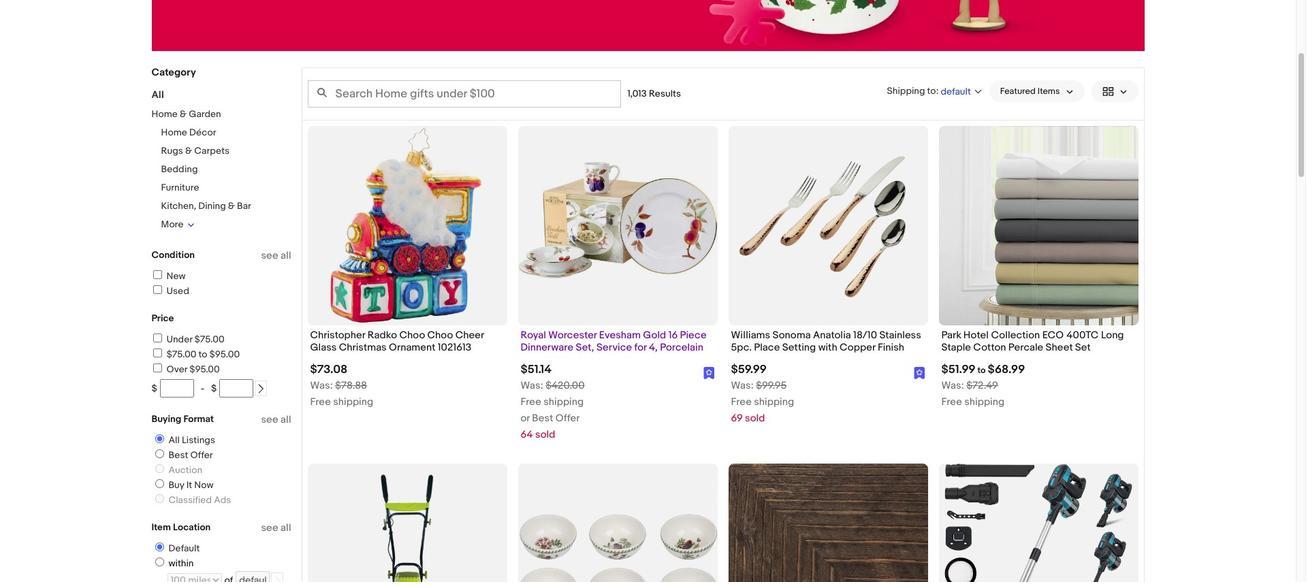 Task type: describe. For each thing, give the bounding box(es) containing it.
royal worcester evesham gold 16 piece dinnerware set, service for 4, porcelain
[[521, 329, 707, 354]]

sold inside was: $420.00 free shipping or best offer 64 sold
[[535, 429, 555, 442]]

classified ads
[[169, 495, 231, 506]]

under $75.00 link
[[151, 334, 225, 345]]

18/10
[[854, 329, 877, 342]]

all listings link
[[150, 435, 218, 446]]

featured items
[[1001, 86, 1060, 97]]

sold inside was: $99.95 free shipping 69 sold
[[745, 412, 765, 425]]

Minimum Value text field
[[160, 379, 194, 398]]

classified ads link
[[150, 495, 234, 506]]

3 see from the top
[[261, 522, 278, 535]]

free inside was: $420.00 free shipping or best offer 64 sold
[[521, 396, 542, 409]]

worcester
[[549, 329, 597, 342]]

new
[[167, 270, 186, 282]]

All Listings radio
[[155, 435, 164, 443]]

garden
[[189, 108, 221, 120]]

all for all
[[152, 89, 164, 102]]

cheer
[[456, 329, 484, 342]]

-
[[201, 383, 204, 394]]

royal
[[521, 329, 546, 342]]

or
[[521, 412, 530, 425]]

Enter your search keyword text field
[[308, 80, 621, 108]]

bedding
[[161, 163, 198, 175]]

home & garden
[[152, 108, 221, 120]]

christopher radko choo choo cheer glass christmas ornament 1021613 link
[[310, 329, 504, 358]]

within
[[169, 558, 194, 570]]

park hotel collection eco 400tc long staple cotton percale sheet set link
[[942, 329, 1136, 358]]

$99.95
[[756, 380, 787, 393]]

see for best offer
[[261, 414, 278, 426]]

$51.99 to $68.99 was: $72.49 free shipping
[[942, 363, 1026, 409]]

New checkbox
[[153, 270, 162, 279]]

best offer link
[[150, 450, 216, 461]]

dining
[[198, 200, 226, 212]]

copper
[[840, 341, 876, 354]]

was: inside $73.08 was: $78.88 free shipping
[[310, 380, 333, 393]]

glass
[[310, 341, 337, 354]]

ads
[[214, 495, 231, 506]]

new link
[[151, 270, 186, 282]]

2 vertical spatial &
[[228, 200, 235, 212]]

place
[[754, 341, 780, 354]]

buying format
[[152, 414, 214, 425]]

$75.00 to $95.00 link
[[151, 349, 240, 360]]

over
[[167, 364, 187, 375]]

park hotel collection eco 400tc long
[[942, 329, 1124, 342]]

dinnerware
[[521, 341, 574, 354]]

featured items button
[[990, 80, 1085, 102]]

used link
[[151, 285, 189, 297]]

all listings
[[169, 435, 215, 446]]

Over $95.00 checkbox
[[153, 364, 162, 373]]

williams sonoma anatolia 18/10 stainless 5pc. place setting with copper finish link
[[731, 329, 925, 358]]

used
[[167, 285, 189, 297]]

shipping
[[887, 85, 925, 96]]

4,
[[649, 341, 658, 354]]

stainless
[[880, 329, 922, 342]]

kitchen,
[[161, 200, 196, 212]]

piece
[[680, 329, 707, 342]]

home for home & garden
[[152, 108, 178, 120]]

1 vertical spatial $75.00
[[167, 349, 197, 360]]

portmeirion botanic garden birds 5.5 inch earthenware fruit salad bowl, set of 6 image
[[518, 506, 718, 582]]

1021613
[[438, 341, 472, 354]]

within radio
[[155, 558, 164, 567]]

arttoframes custom picture poster frame  brown reclaimed  2.5" wide wood 4816 image
[[729, 464, 928, 582]]

home décor link
[[161, 127, 216, 138]]

christmas
[[339, 341, 387, 354]]

featured
[[1001, 86, 1036, 97]]

Best Offer radio
[[155, 450, 164, 458]]

see all button for used
[[261, 249, 291, 262]]

3 see all from the top
[[261, 522, 291, 535]]

over $95.00 link
[[151, 364, 220, 375]]

buy it now
[[169, 480, 214, 491]]

shipping inside $73.08 was: $78.88 free shipping
[[333, 396, 373, 409]]

rugs & carpets link
[[161, 145, 230, 157]]

Classified Ads radio
[[155, 495, 164, 503]]

was: inside was: $99.95 free shipping 69 sold
[[731, 380, 754, 393]]

evesham
[[599, 329, 641, 342]]

0 vertical spatial &
[[180, 108, 187, 120]]

offer inside was: $420.00 free shipping or best offer 64 sold
[[556, 412, 580, 425]]

sonoma
[[773, 329, 811, 342]]

home décor rugs & carpets bedding furniture kitchen, dining & bar
[[161, 127, 251, 212]]

williams sonoma anatolia 18/10 stainless 5pc. place setting with copper finish image
[[729, 126, 928, 326]]

carpets
[[194, 145, 230, 157]]

results
[[649, 88, 681, 99]]

was: inside was: $420.00 free shipping or best offer 64 sold
[[521, 380, 543, 393]]

cotton
[[974, 341, 1007, 354]]

1,013 results
[[628, 88, 681, 99]]

$78.88
[[335, 380, 367, 393]]

setting
[[782, 341, 816, 354]]

condition
[[152, 249, 195, 261]]

percale
[[1009, 341, 1044, 354]]

now
[[194, 480, 214, 491]]

0 horizontal spatial best
[[169, 450, 188, 461]]

Default radio
[[155, 543, 164, 552]]

kitchen, dining & bar link
[[161, 200, 251, 212]]

see all for best offer
[[261, 414, 291, 426]]

all for best offer
[[281, 414, 291, 426]]

ornament
[[389, 341, 436, 354]]

1 vertical spatial $95.00
[[189, 364, 220, 375]]

3 all from the top
[[281, 522, 291, 535]]

default text field
[[236, 572, 270, 582]]

$72.49
[[967, 380, 999, 393]]

$59.99
[[731, 363, 767, 377]]

set,
[[576, 341, 594, 354]]

listings
[[182, 435, 215, 446]]

location
[[173, 522, 211, 533]]

69
[[731, 412, 743, 425]]

shipping inside $51.99 to $68.99 was: $72.49 free shipping
[[965, 396, 1005, 409]]

default link
[[150, 543, 203, 555]]

$ for "maximum value" text box on the left bottom of the page
[[211, 383, 217, 394]]

1,013
[[628, 88, 647, 99]]



Task type: vqa. For each thing, say whether or not it's contained in the screenshot.
THE $59.99
yes



Task type: locate. For each thing, give the bounding box(es) containing it.
format
[[184, 414, 214, 425]]

1 shipping from the left
[[333, 396, 373, 409]]

was: down $59.99
[[731, 380, 754, 393]]

free down $73.08
[[310, 396, 331, 409]]

gold
[[643, 329, 666, 342]]

1 vertical spatial all
[[281, 414, 291, 426]]

all for used
[[281, 249, 291, 262]]

1 horizontal spatial offer
[[556, 412, 580, 425]]

see all for used
[[261, 249, 291, 262]]

submit price range image
[[256, 384, 266, 394]]

1 vertical spatial see all
[[261, 414, 291, 426]]

1 horizontal spatial to
[[928, 85, 936, 96]]

sold right "69"
[[745, 412, 765, 425]]

finish
[[878, 341, 905, 354]]

$75.00 to $95.00
[[167, 349, 240, 360]]

auction
[[169, 465, 202, 476]]

all down category
[[152, 89, 164, 102]]

4 was: from the left
[[942, 380, 964, 393]]

category
[[152, 66, 196, 79]]

1 horizontal spatial sold
[[745, 412, 765, 425]]

&
[[180, 108, 187, 120], [185, 145, 192, 157], [228, 200, 235, 212]]

1 see all from the top
[[261, 249, 291, 262]]

home for home décor rugs & carpets bedding furniture kitchen, dining & bar
[[161, 127, 187, 138]]

to
[[928, 85, 936, 96], [199, 349, 207, 360], [978, 365, 986, 376]]

$ down "over $95.00" option
[[152, 383, 157, 394]]

& up home décor link
[[180, 108, 187, 120]]

was: down $73.08
[[310, 380, 333, 393]]

best up auction link
[[169, 450, 188, 461]]

all
[[152, 89, 164, 102], [169, 435, 180, 446]]

shipping down $420.00
[[544, 396, 584, 409]]

Used checkbox
[[153, 285, 162, 294]]

4 shipping from the left
[[965, 396, 1005, 409]]

sold
[[745, 412, 765, 425], [535, 429, 555, 442]]

all for all listings
[[169, 435, 180, 446]]

1 horizontal spatial choo
[[428, 329, 453, 342]]

0 vertical spatial home
[[152, 108, 178, 120]]

item location
[[152, 522, 211, 533]]

radko
[[368, 329, 397, 342]]

staple
[[942, 341, 971, 354]]

$75.00 to $95.00 checkbox
[[153, 349, 162, 358]]

free inside $73.08 was: $78.88 free shipping
[[310, 396, 331, 409]]

Buy It Now radio
[[155, 480, 164, 488]]

3 see all button from the top
[[261, 522, 291, 535]]

shipping to : default
[[887, 85, 971, 97]]

3 shipping from the left
[[754, 396, 794, 409]]

0 horizontal spatial choo
[[400, 329, 425, 342]]

more button
[[161, 219, 195, 230]]

home
[[152, 108, 178, 120], [161, 127, 187, 138]]

to inside shipping to : default
[[928, 85, 936, 96]]

it
[[186, 480, 192, 491]]

royal worcester evesham gold 16 piece dinnerware set, service for 4, porcelain image
[[518, 126, 718, 326]]

$95.00 down "$75.00 to $95.00"
[[189, 364, 220, 375]]

1 was: from the left
[[310, 380, 333, 393]]

0 vertical spatial $75.00
[[195, 334, 225, 345]]

1 vertical spatial best
[[169, 450, 188, 461]]

park hotel collection eco 400tc long staple cotton percale sheet set image
[[939, 126, 1139, 326]]

& right rugs at the left top of page
[[185, 145, 192, 157]]

with
[[819, 341, 838, 354]]

0 vertical spatial best
[[532, 412, 553, 425]]

$ right -
[[211, 383, 217, 394]]

$51.99
[[942, 363, 976, 377]]

williams sonoma anatolia 18/10 stainless 5pc. place setting with copper finish
[[731, 329, 922, 354]]

see all
[[261, 249, 291, 262], [261, 414, 291, 426], [261, 522, 291, 535]]

to for :
[[928, 85, 936, 96]]

0 vertical spatial see all
[[261, 249, 291, 262]]

was: $99.95 free shipping 69 sold
[[731, 380, 794, 425]]

free up or
[[521, 396, 542, 409]]

16
[[669, 329, 678, 342]]

was: inside $51.99 to $68.99 was: $72.49 free shipping
[[942, 380, 964, 393]]

williams
[[731, 329, 771, 342]]

item
[[152, 522, 171, 533]]

best inside was: $420.00 free shipping or best offer 64 sold
[[532, 412, 553, 425]]

to for $68.99
[[978, 365, 986, 376]]

sold right 64
[[535, 429, 555, 442]]

$73.08 was: $78.88 free shipping
[[310, 363, 373, 409]]

0 vertical spatial offer
[[556, 412, 580, 425]]

was: $420.00 free shipping or best offer 64 sold
[[521, 380, 585, 442]]

1 vertical spatial see
[[261, 414, 278, 426]]

price
[[152, 313, 174, 324]]

0 vertical spatial see
[[261, 249, 278, 262]]

0 vertical spatial all
[[152, 89, 164, 102]]

classified
[[169, 495, 212, 506]]

anatolia
[[813, 329, 851, 342]]

sheet set
[[1046, 341, 1091, 354]]

2 see all from the top
[[261, 414, 291, 426]]

$ for minimum value text box on the bottom of the page
[[152, 383, 157, 394]]

service
[[597, 341, 632, 354]]

to for $95.00
[[199, 349, 207, 360]]

2 see from the top
[[261, 414, 278, 426]]

was: down $51.14
[[521, 380, 543, 393]]

1 horizontal spatial best
[[532, 412, 553, 425]]

[object undefined] image for $59.99
[[914, 367, 925, 379]]

$75.00
[[195, 334, 225, 345], [167, 349, 197, 360]]

see
[[261, 249, 278, 262], [261, 414, 278, 426], [261, 522, 278, 535]]

furniture
[[161, 182, 199, 193]]

furniture link
[[161, 182, 199, 193]]

0 vertical spatial all
[[281, 249, 291, 262]]

[object undefined] image for $51.14
[[703, 367, 715, 379]]

:
[[936, 85, 939, 96]]

park hotel collection eco 400tc long staple cotton percale sheet set
[[942, 329, 1124, 354]]

to inside $51.99 to $68.99 was: $72.49 free shipping
[[978, 365, 986, 376]]

go image
[[273, 576, 282, 582]]

view: gallery view image
[[1103, 84, 1128, 98]]

bedding link
[[161, 163, 198, 175]]

1 all from the top
[[281, 249, 291, 262]]

home inside home décor rugs & carpets bedding furniture kitchen, dining & bar
[[161, 127, 187, 138]]

see for used
[[261, 249, 278, 262]]

offer
[[556, 412, 580, 425], [190, 450, 213, 461]]

2 vertical spatial see all button
[[261, 522, 291, 535]]

offer down $420.00
[[556, 412, 580, 425]]

$
[[152, 383, 157, 394], [211, 383, 217, 394]]

1 vertical spatial all
[[169, 435, 180, 446]]

$75.00 up "$75.00 to $95.00"
[[195, 334, 225, 345]]

0 horizontal spatial all
[[152, 89, 164, 102]]

0 horizontal spatial to
[[199, 349, 207, 360]]

0 horizontal spatial $
[[152, 383, 157, 394]]

home up home décor link
[[152, 108, 178, 120]]

shipping down $78.88
[[333, 396, 373, 409]]

1 vertical spatial sold
[[535, 429, 555, 442]]

rugs
[[161, 145, 183, 157]]

4 free from the left
[[942, 396, 963, 409]]

2 was: from the left
[[521, 380, 543, 393]]

$51.14
[[521, 363, 552, 377]]

1 vertical spatial see all button
[[261, 414, 291, 426]]

2 see all button from the top
[[261, 414, 291, 426]]

free up "69"
[[731, 396, 752, 409]]

0 vertical spatial see all button
[[261, 249, 291, 262]]

auction link
[[150, 465, 205, 476]]

2 $ from the left
[[211, 383, 217, 394]]

2 free from the left
[[521, 396, 542, 409]]

$95.00 down under $75.00
[[210, 349, 240, 360]]

1 vertical spatial offer
[[190, 450, 213, 461]]

2 vertical spatial see
[[261, 522, 278, 535]]

shipping down the $72.49 at the right of the page
[[965, 396, 1005, 409]]

best offer
[[169, 450, 213, 461]]

Maximum Value text field
[[220, 379, 254, 398]]

inse v70 cordless handheld stick upright vacuum | blue | certified refurbished image
[[945, 464, 1133, 582]]

free inside $51.99 to $68.99 was: $72.49 free shipping
[[942, 396, 963, 409]]

shipping inside was: $420.00 free shipping or best offer 64 sold
[[544, 396, 584, 409]]

was: down $51.99
[[942, 380, 964, 393]]

2 shipping from the left
[[544, 396, 584, 409]]

1 see from the top
[[261, 249, 278, 262]]

0 vertical spatial $95.00
[[210, 349, 240, 360]]

best right or
[[532, 412, 553, 425]]

0 vertical spatial to
[[928, 85, 936, 96]]

[object undefined] image
[[703, 366, 715, 379]]

$73.08
[[310, 363, 348, 377]]

choo right radko at the left bottom of the page
[[400, 329, 425, 342]]

1 vertical spatial to
[[199, 349, 207, 360]]

christopher
[[310, 329, 365, 342]]

0 vertical spatial sold
[[745, 412, 765, 425]]

default
[[169, 543, 200, 555]]

0 horizontal spatial offer
[[190, 450, 213, 461]]

home & garden link
[[152, 108, 221, 120]]

$95.00
[[210, 349, 240, 360], [189, 364, 220, 375]]

shipping
[[333, 396, 373, 409], [544, 396, 584, 409], [754, 396, 794, 409], [965, 396, 1005, 409]]

2 vertical spatial all
[[281, 522, 291, 535]]

Auction radio
[[155, 465, 164, 473]]

& left the bar
[[228, 200, 235, 212]]

see all button for best offer
[[261, 414, 291, 426]]

christopher radko choo choo cheer glass christmas ornament 1021613 image
[[308, 126, 507, 326]]

Under $75.00 checkbox
[[153, 334, 162, 343]]

free inside was: $99.95 free shipping 69 sold
[[731, 396, 752, 409]]

choo left cheer
[[428, 329, 453, 342]]

3 was: from the left
[[731, 380, 754, 393]]

1 see all button from the top
[[261, 249, 291, 262]]

to up the $72.49 at the right of the page
[[978, 365, 986, 376]]

2 horizontal spatial to
[[978, 365, 986, 376]]

offer down listings
[[190, 450, 213, 461]]

home up rugs at the left top of page
[[161, 127, 187, 138]]

buy
[[169, 480, 184, 491]]

porcelain
[[660, 341, 704, 354]]

shipping down $99.95
[[754, 396, 794, 409]]

$75.00 down 'under'
[[167, 349, 197, 360]]

[object undefined] image
[[914, 366, 925, 379], [703, 367, 715, 379], [914, 367, 925, 379]]

2 vertical spatial to
[[978, 365, 986, 376]]

buying
[[152, 414, 181, 425]]

0 horizontal spatial sold
[[535, 429, 555, 442]]

to down under $75.00
[[199, 349, 207, 360]]

3 free from the left
[[731, 396, 752, 409]]

over $95.00
[[167, 364, 220, 375]]

1 vertical spatial &
[[185, 145, 192, 157]]

2 choo from the left
[[428, 329, 453, 342]]

shipping inside was: $99.95 free shipping 69 sold
[[754, 396, 794, 409]]

1 free from the left
[[310, 396, 331, 409]]

1 choo from the left
[[400, 329, 425, 342]]

1 vertical spatial home
[[161, 127, 187, 138]]

1 $ from the left
[[152, 383, 157, 394]]

to left default at the top right of page
[[928, 85, 936, 96]]

sun joe tj603e electric garden tiller cultivator | 16-inch | 12 amp image
[[308, 464, 507, 582]]

1 horizontal spatial $
[[211, 383, 217, 394]]

christopher radko choo choo cheer glass christmas ornament 1021613
[[310, 329, 484, 354]]

default
[[941, 85, 971, 97]]

5pc.
[[731, 341, 752, 354]]

free down $51.99
[[942, 396, 963, 409]]

2 vertical spatial see all
[[261, 522, 291, 535]]

2 all from the top
[[281, 414, 291, 426]]

bar
[[237, 200, 251, 212]]

1 horizontal spatial all
[[169, 435, 180, 446]]

for
[[635, 341, 647, 354]]

all right all listings option
[[169, 435, 180, 446]]



